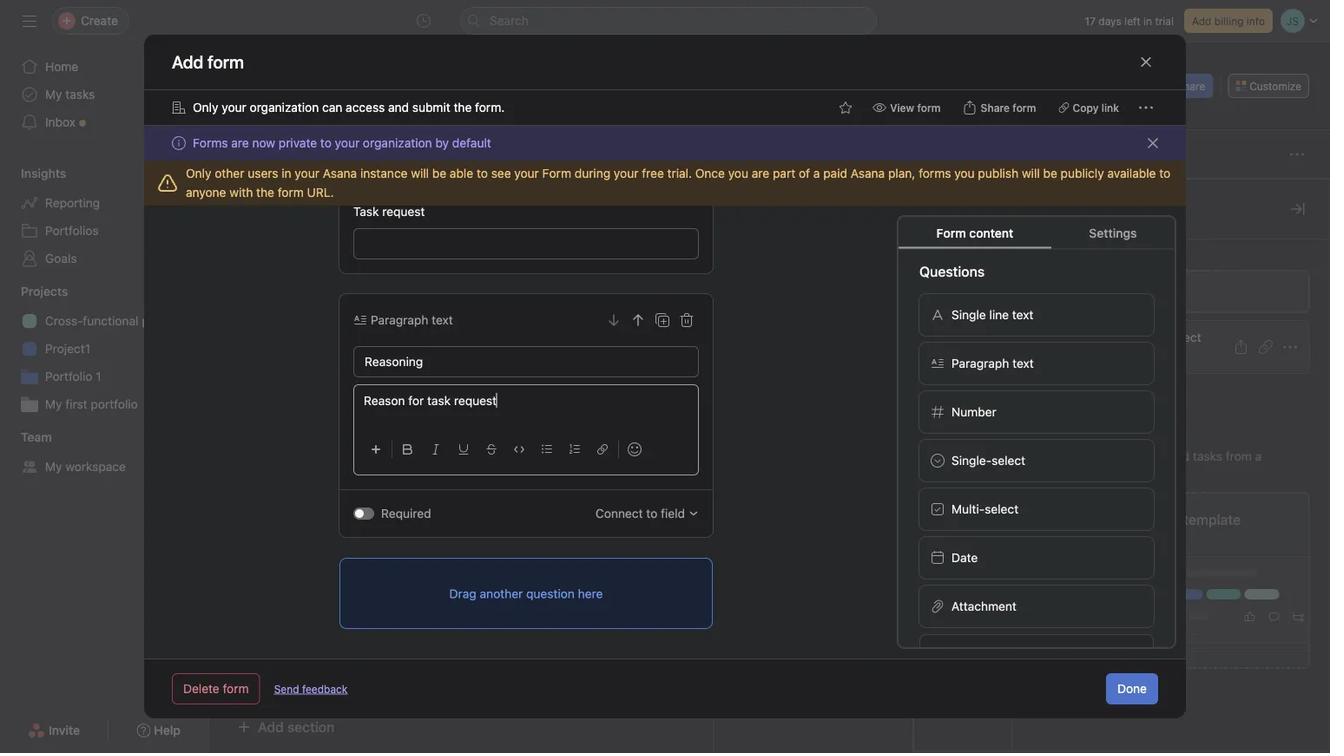 Task type: locate. For each thing, give the bounding box(es) containing it.
my
[[45, 87, 62, 102], [45, 397, 62, 412], [45, 460, 62, 474]]

my inside global element
[[45, 87, 62, 102]]

1 horizontal spatial request
[[454, 394, 497, 408]]

paragraph up 'draft project brief' cell
[[371, 313, 429, 327]]

1 vertical spatial add task… button
[[279, 683, 338, 702]]

0 vertical spatial form
[[543, 166, 571, 181]]

send feedback
[[274, 683, 348, 696]]

cell for 'schedule kickoff meeting' cell
[[713, 372, 817, 404]]

you up priority
[[955, 166, 975, 181]]

section for first untitled section button from the bottom
[[313, 646, 360, 662]]

add task… row
[[209, 260, 1331, 293], [209, 434, 1331, 466], [209, 514, 1331, 547], [209, 595, 1331, 628], [209, 676, 1331, 709]]

1 vertical spatial tasks
[[1193, 449, 1223, 464]]

1 vertical spatial task
[[353, 205, 379, 219]]

during
[[575, 166, 611, 181]]

form down 'settings'
[[1092, 284, 1118, 299]]

emoji image
[[628, 443, 642, 457]]

1 horizontal spatial cross-functional project plan
[[1066, 330, 1202, 364]]

be left able at the left top
[[432, 166, 447, 181]]

paragraph
[[371, 313, 429, 327], [952, 356, 1010, 370]]

trial
[[1155, 15, 1174, 27]]

customize inside dropdown button
[[1250, 80, 1302, 92]]

select left the quickly
[[992, 453, 1026, 468]]

number
[[952, 405, 997, 419]]

form for delete form
[[223, 682, 249, 697]]

0 horizontal spatial be
[[432, 166, 447, 181]]

forms for forms are now private to your organization by default
[[193, 136, 228, 150]]

untitled section button
[[258, 222, 360, 254], [258, 638, 360, 670]]

1 for 1 form
[[948, 517, 953, 529]]

0 horizontal spatial in
[[282, 166, 291, 181]]

plan
[[185, 314, 208, 328], [1066, 350, 1089, 364]]

1
[[96, 370, 101, 384], [432, 382, 437, 394], [948, 517, 953, 529]]

task… for first 'add task…' button from the bottom
[[304, 685, 338, 700]]

2 my from the top
[[45, 397, 62, 412]]

1 untitled section from the top
[[258, 230, 360, 246]]

3 task… from the top
[[304, 524, 338, 538]]

a right of
[[814, 166, 820, 181]]

share form image
[[1235, 340, 1249, 354]]

request down 'draft project brief' cell
[[454, 394, 497, 408]]

1 horizontal spatial task
[[427, 394, 451, 408]]

1 vertical spatial only
[[186, 166, 211, 181]]

form inside only other users in your asana instance will be able to see your form during your free trial.  once you are part of a paid asana plan, forms you publish will be publicly available to anyone with the form url.
[[543, 166, 571, 181]]

1 horizontal spatial functional
[[1103, 330, 1159, 345]]

2 add task… from the top
[[279, 443, 338, 458]]

project for cross-functional project plan link
[[142, 314, 181, 328]]

tasks down home on the left of the page
[[65, 87, 95, 102]]

add billing info
[[1192, 15, 1265, 27]]

to
[[320, 136, 332, 150], [477, 166, 488, 181], [1160, 166, 1171, 181], [646, 507, 658, 521]]

form up 4 fields
[[937, 226, 966, 240]]

plan,
[[888, 166, 916, 181]]

js
[[1080, 80, 1092, 92]]

Draft project brief text field
[[274, 348, 383, 365]]

form for share form
[[1013, 102, 1037, 114]]

add task… button up send feedback link
[[279, 602, 338, 621]]

forms up the other
[[193, 136, 228, 150]]

— text field inside 1 row
[[1231, 373, 1331, 403]]

asana up date
[[851, 166, 885, 181]]

1 horizontal spatial paragraph text
[[952, 356, 1034, 370]]

tasks left from
[[1193, 449, 1223, 464]]

request down instance
[[382, 205, 425, 219]]

form right the view
[[917, 102, 941, 114]]

0 vertical spatial project
[[142, 314, 181, 328]]

more actions image
[[1139, 101, 1153, 115]]

task up templates
[[952, 602, 974, 614]]

forms are now private to your organization by default
[[193, 136, 491, 150]]

add task… button up add section
[[279, 683, 338, 702]]

your left free
[[614, 166, 639, 181]]

untitled section button down url.
[[258, 222, 360, 254]]

add task… button
[[279, 602, 338, 621], [279, 683, 338, 702]]

0 vertical spatial functional
[[83, 314, 139, 328]]

section up the feedback
[[313, 646, 360, 662]]

form inside 'button'
[[223, 682, 249, 697]]

cross- inside button
[[1066, 330, 1103, 345]]

2 cell from the top
[[713, 372, 817, 404]]

2 add task… row from the top
[[209, 434, 1331, 466]]

1 horizontal spatial you
[[955, 166, 975, 181]]

add
[[1192, 15, 1212, 27], [252, 149, 271, 161], [279, 269, 301, 284], [1066, 284, 1089, 299], [279, 443, 301, 458], [1124, 512, 1150, 528], [279, 524, 301, 538], [279, 604, 301, 619], [279, 685, 301, 700], [258, 720, 284, 736]]

task… inside the header to do tree grid
[[304, 443, 338, 458]]

task name
[[234, 189, 286, 201]]

my workspace link
[[10, 453, 198, 481]]

0 horizontal spatial forms
[[193, 136, 228, 150]]

1 vertical spatial functional
[[1103, 330, 1159, 345]]

1 my from the top
[[45, 87, 62, 102]]

copy link
[[1073, 102, 1119, 114]]

5 task… from the top
[[304, 685, 338, 700]]

0 vertical spatial 4
[[945, 261, 952, 274]]

goals
[[45, 251, 77, 266]]

the left the form.
[[454, 100, 472, 115]]

done button
[[1106, 674, 1159, 705]]

2 vertical spatial task
[[1153, 512, 1181, 528]]

0 vertical spatial cross-functional project plan
[[45, 314, 208, 328]]

0 horizontal spatial will
[[411, 166, 429, 181]]

0 horizontal spatial paragraph
[[371, 313, 429, 327]]

to left field
[[646, 507, 658, 521]]

only down the add form
[[193, 100, 218, 115]]

cross-functional project plan inside projects element
[[45, 314, 208, 328]]

0 horizontal spatial cross-functional project plan
[[45, 314, 208, 328]]

board link
[[398, 107, 446, 126]]

paragraph text up 'draft project brief' cell
[[371, 313, 453, 327]]

only inside only other users in your asana instance will be able to see your form during your free trial.  once you are part of a paid asana plan, forms you publish will be publicly available to anyone with the form url.
[[186, 166, 211, 181]]

1 vertical spatial — text field
[[1231, 373, 1331, 403]]

request
[[382, 205, 425, 219], [454, 394, 497, 408]]

customize down publicly
[[1033, 199, 1117, 219]]

insert an object image
[[371, 445, 381, 455]]

numbered list image
[[570, 445, 580, 455]]

remove field image
[[680, 314, 694, 327]]

task left "template"
[[1153, 512, 1181, 528]]

0 vertical spatial add task… button
[[279, 602, 338, 621]]

task
[[234, 189, 256, 201], [353, 205, 379, 219], [952, 602, 974, 614]]

1 down "multi-"
[[948, 517, 953, 529]]

cross- inside projects element
[[45, 314, 83, 328]]

bulleted list image
[[542, 445, 552, 455]]

collapse task list for this section image
[[235, 647, 249, 661]]

1 — text field from the top
[[1231, 341, 1331, 372]]

1 vertical spatial cross-functional project plan
[[1066, 330, 1202, 364]]

1 form
[[948, 517, 978, 529]]

with
[[230, 185, 253, 200]]

cross-functional project plan inside button
[[1066, 330, 1202, 364]]

plan inside projects element
[[185, 314, 208, 328]]

are left now
[[231, 136, 249, 150]]

text right line
[[1013, 307, 1034, 322]]

section down send feedback
[[287, 720, 335, 736]]

1 horizontal spatial 1
[[432, 382, 437, 394]]

plan inside button
[[1066, 350, 1089, 364]]

tasks
[[65, 87, 95, 102], [1193, 449, 1223, 464]]

0 horizontal spatial task
[[234, 189, 256, 201]]

untitled section down url.
[[258, 230, 360, 246]]

untitled for first untitled section button from the top of the page
[[258, 230, 309, 246]]

0 vertical spatial cross-
[[45, 314, 83, 328]]

my up inbox
[[45, 87, 62, 102]]

in for left
[[1144, 15, 1152, 27]]

switch
[[353, 508, 374, 520]]

untitled section button up send feedback link
[[258, 638, 360, 670]]

2 untitled from the top
[[258, 646, 309, 662]]

quickly
[[1033, 449, 1075, 464]]

4 left fields in the top right of the page
[[945, 261, 952, 274]]

the inside only other users in your asana instance will be able to see your form during your free trial.  once you are part of a paid asana plan, forms you publish will be publicly available to anyone with the form url.
[[256, 185, 274, 200]]

task down instance
[[353, 205, 379, 219]]

1 horizontal spatial paragraph
[[952, 356, 1010, 370]]

1 right for
[[432, 382, 437, 394]]

be up status at the top
[[1044, 166, 1058, 181]]

row
[[209, 179, 1331, 211], [230, 210, 1331, 212], [209, 340, 1331, 373], [209, 403, 1331, 435]]

None text field
[[282, 58, 518, 89]]

add task…
[[279, 269, 338, 284], [279, 443, 338, 458], [279, 524, 338, 538], [279, 604, 338, 619], [279, 685, 338, 700]]

1 be from the left
[[432, 166, 447, 181]]

form inside button
[[1013, 102, 1037, 114]]

0 horizontal spatial asana
[[323, 166, 357, 181]]

untitled
[[258, 230, 309, 246], [258, 646, 309, 662]]

form left copy
[[1013, 102, 1037, 114]]

— text field
[[1231, 341, 1331, 372], [1231, 373, 1331, 403]]

2 vertical spatial my
[[45, 460, 62, 474]]

text
[[1013, 307, 1034, 322], [432, 313, 453, 327], [1013, 356, 1034, 370]]

2 untitled section from the top
[[258, 646, 360, 662]]

share inside 'button'
[[1177, 80, 1206, 92]]

are left part
[[752, 166, 770, 181]]

js button
[[1076, 76, 1097, 96]]

0 vertical spatial only
[[193, 100, 218, 115]]

to left 'see'
[[477, 166, 488, 181]]

your right 'see'
[[514, 166, 539, 181]]

1 add task… from the top
[[279, 269, 338, 284]]

you up assignee
[[728, 166, 749, 181]]

1 horizontal spatial task
[[353, 205, 379, 219]]

0 horizontal spatial tasks
[[65, 87, 95, 102]]

single-
[[952, 453, 992, 468]]

5 add task… row from the top
[[209, 676, 1331, 709]]

0 vertical spatial share
[[1177, 80, 1206, 92]]

2 vertical spatial task
[[952, 602, 974, 614]]

paragraph text down single line text
[[952, 356, 1034, 370]]

email address
[[952, 648, 1030, 662]]

cell
[[713, 340, 817, 373], [713, 372, 817, 404]]

0 horizontal spatial customize
[[1033, 199, 1117, 219]]

1 horizontal spatial form
[[937, 226, 966, 240]]

1 vertical spatial task
[[427, 394, 451, 408]]

timeline link
[[467, 107, 530, 126]]

2 task… from the top
[[304, 443, 338, 458]]

add form dialog
[[144, 0, 1186, 754]]

toolbar
[[364, 430, 689, 469]]

task… for first the add task… row from the top of the page
[[304, 269, 338, 284]]

done
[[1118, 682, 1147, 697]]

single line text
[[952, 307, 1034, 322]]

0 horizontal spatial you
[[728, 166, 749, 181]]

0 horizontal spatial 1
[[96, 370, 101, 384]]

in right left
[[1144, 15, 1152, 27]]

section down url.
[[313, 230, 360, 246]]

1 vertical spatial forms
[[1033, 246, 1074, 263]]

0 vertical spatial my
[[45, 87, 62, 102]]

form right delete
[[223, 682, 249, 697]]

task right for
[[427, 394, 451, 408]]

forms up add form
[[1033, 246, 1074, 263]]

required
[[381, 507, 431, 521]]

Question name text field
[[353, 347, 699, 378]]

copy
[[1073, 102, 1099, 114]]

add task button
[[230, 142, 303, 167]]

0 horizontal spatial are
[[231, 136, 249, 150]]

add task… inside the header to do tree grid
[[279, 443, 338, 458]]

organization up "private"
[[250, 100, 319, 115]]

task templates
[[939, 602, 987, 630]]

form content
[[937, 226, 1014, 240]]

see
[[491, 166, 511, 181]]

task inside the add form "dialog"
[[353, 205, 379, 219]]

1 vertical spatial section
[[313, 646, 360, 662]]

1 horizontal spatial plan
[[1066, 350, 1089, 364]]

my left first
[[45, 397, 62, 412]]

cross- for cross-functional project plan button
[[1066, 330, 1103, 345]]

the down users
[[256, 185, 274, 200]]

task for add task template
[[1153, 512, 1181, 528]]

0 horizontal spatial the
[[256, 185, 274, 200]]

0 vertical spatial plan
[[185, 314, 208, 328]]

draft project brief cell
[[209, 340, 714, 373]]

untitled section for first untitled section button from the top of the page
[[258, 230, 360, 246]]

name
[[259, 189, 286, 201]]

1 vertical spatial untitled section button
[[258, 638, 360, 670]]

0 vertical spatial in
[[1144, 15, 1152, 27]]

0 vertical spatial untitled
[[258, 230, 309, 246]]

1 task… from the top
[[304, 269, 338, 284]]

1 button
[[429, 379, 454, 396]]

1 vertical spatial paragraph text
[[952, 356, 1034, 370]]

4 left rules
[[946, 347, 953, 359]]

only up anyone
[[186, 166, 211, 181]]

project up project1 link
[[142, 314, 181, 328]]

1 vertical spatial form
[[937, 226, 966, 240]]

cross- down add form
[[1066, 330, 1103, 345]]

0 horizontal spatial plan
[[185, 314, 208, 328]]

1 vertical spatial untitled section
[[258, 646, 360, 662]]

1 vertical spatial paragraph
[[952, 356, 1010, 370]]

0 horizontal spatial project
[[142, 314, 181, 328]]

search
[[490, 13, 529, 28]]

add form
[[172, 52, 244, 72]]

the
[[454, 100, 472, 115], [256, 185, 274, 200]]

team
[[21, 430, 52, 445]]

0 horizontal spatial form
[[543, 166, 571, 181]]

0 vertical spatial task
[[274, 149, 295, 161]]

form down "multi-"
[[956, 517, 978, 529]]

functional inside cross-functional project plan link
[[83, 314, 139, 328]]

my inside "teams" element
[[45, 460, 62, 474]]

cross-functional project plan down add form button
[[1066, 330, 1202, 364]]

0 vertical spatial the
[[454, 100, 472, 115]]

1 vertical spatial the
[[256, 185, 274, 200]]

4 add task… row from the top
[[209, 595, 1331, 628]]

4 for 4 rules
[[946, 347, 953, 359]]

0 horizontal spatial a
[[814, 166, 820, 181]]

close image
[[1146, 136, 1160, 150]]

date
[[952, 551, 978, 565]]

team button
[[0, 429, 52, 446]]

1 horizontal spatial the
[[454, 100, 472, 115]]

asana up url.
[[323, 166, 357, 181]]

0 vertical spatial a
[[814, 166, 820, 181]]

0 vertical spatial paragraph
[[371, 313, 429, 327]]

0 vertical spatial — text field
[[1231, 341, 1331, 372]]

share
[[1177, 80, 1206, 92], [981, 102, 1010, 114]]

able
[[450, 166, 473, 181]]

task for task templates
[[952, 602, 974, 614]]

forms inside the add form "dialog"
[[193, 136, 228, 150]]

0 vertical spatial untitled section
[[258, 230, 360, 246]]

1 horizontal spatial will
[[1022, 166, 1040, 181]]

functional inside cross-functional project plan button
[[1103, 330, 1159, 345]]

duplicate this question image
[[656, 314, 670, 327]]

0 horizontal spatial request
[[382, 205, 425, 219]]

my for my tasks
[[45, 87, 62, 102]]

share inside share form button
[[981, 102, 1010, 114]]

form for add form
[[1092, 284, 1118, 299]]

0 horizontal spatial share
[[981, 102, 1010, 114]]

1 inside portfolio 1 link
[[96, 370, 101, 384]]

info
[[1247, 15, 1265, 27]]

untitled up send at the left of page
[[258, 646, 309, 662]]

1 untitled from the top
[[258, 230, 309, 246]]

1 vertical spatial select
[[985, 502, 1019, 516]]

due date
[[824, 189, 869, 201]]

1 inside 1 button
[[432, 382, 437, 394]]

a right from
[[1255, 449, 1262, 464]]

1 cell from the top
[[713, 340, 817, 373]]

private
[[279, 136, 317, 150]]

task…
[[304, 269, 338, 284], [304, 443, 338, 458], [304, 524, 338, 538], [304, 604, 338, 619], [304, 685, 338, 700]]

are inside only other users in your asana instance will be able to see your form during your free trial.  once you are part of a paid asana plan, forms you publish will be publicly available to anyone with the form url.
[[752, 166, 770, 181]]

1 down project1 link
[[96, 370, 101, 384]]

hide sidebar image
[[23, 14, 36, 28]]

0 vertical spatial forms
[[193, 136, 228, 150]]

underline image
[[459, 445, 469, 455]]

my down team
[[45, 460, 62, 474]]

portfolio
[[45, 370, 92, 384]]

will right instance
[[411, 166, 429, 181]]

1 vertical spatial in
[[282, 166, 291, 181]]

your up url.
[[295, 166, 320, 181]]

0 vertical spatial untitled section button
[[258, 222, 360, 254]]

project inside button
[[1162, 330, 1202, 345]]

strikethrough image
[[486, 445, 497, 455]]

will up status at the top
[[1022, 166, 1040, 181]]

1 horizontal spatial cross-
[[1066, 330, 1103, 345]]

task up users
[[274, 149, 295, 161]]

2 be from the left
[[1044, 166, 1058, 181]]

fields
[[955, 261, 981, 274]]

paragraph up number
[[952, 356, 1010, 370]]

1 row
[[209, 372, 1331, 404]]

0 vertical spatial section
[[313, 230, 360, 246]]

url.
[[307, 185, 334, 200]]

standardized
[[1117, 449, 1190, 464]]

once
[[695, 166, 725, 181]]

cell for 'draft project brief' cell
[[713, 340, 817, 373]]

select down single-select
[[985, 502, 1019, 516]]

17 days left in trial
[[1085, 15, 1174, 27]]

1 horizontal spatial be
[[1044, 166, 1058, 181]]

send
[[274, 683, 299, 696]]

1 horizontal spatial project
[[1162, 330, 1202, 345]]

cross- up project1
[[45, 314, 83, 328]]

italics image
[[431, 445, 441, 455]]

question
[[526, 587, 575, 601]]

2 horizontal spatial 1
[[948, 517, 953, 529]]

home link
[[10, 53, 198, 81]]

functional down add form
[[1103, 330, 1159, 345]]

1 vertical spatial 4
[[946, 347, 953, 359]]

add to starred image
[[839, 101, 853, 115]]

2 horizontal spatial task
[[1153, 512, 1181, 528]]

4 task… from the top
[[304, 604, 338, 619]]

in inside only other users in your asana instance will be able to see your form during your free trial.  once you are part of a paid asana plan, forms you publish will be publicly available to anyone with the form url.
[[282, 166, 291, 181]]

0 horizontal spatial task
[[274, 149, 295, 161]]

cross-functional project plan for cross-functional project plan button
[[1066, 330, 1202, 364]]

form left url.
[[278, 185, 304, 200]]

address
[[985, 648, 1030, 662]]

bold image
[[403, 445, 413, 455]]

my for my workspace
[[45, 460, 62, 474]]

1 vertical spatial plan
[[1066, 350, 1089, 364]]

customize down info
[[1250, 80, 1302, 92]]

my for my first portfolio
[[45, 397, 62, 412]]

1 vertical spatial customize
[[1033, 199, 1117, 219]]

my inside projects element
[[45, 397, 62, 412]]

task down the other
[[234, 189, 256, 201]]

untitled section for first untitled section button from the bottom
[[258, 646, 360, 662]]

project
[[142, 314, 181, 328], [1162, 330, 1202, 345]]

task inside task templates
[[952, 602, 974, 614]]

organization up instance
[[363, 136, 432, 150]]

1 vertical spatial a
[[1255, 449, 1262, 464]]

1 vertical spatial are
[[752, 166, 770, 181]]

trial.
[[668, 166, 692, 181]]

1 vertical spatial untitled
[[258, 646, 309, 662]]

4
[[945, 261, 952, 274], [946, 347, 953, 359]]

project down add form button
[[1162, 330, 1202, 345]]

reporting
[[45, 196, 100, 210]]

0 vertical spatial customize
[[1250, 80, 1302, 92]]

days
[[1099, 15, 1122, 27]]

cross-
[[45, 314, 83, 328], [1066, 330, 1103, 345]]

0 horizontal spatial paragraph text
[[371, 313, 453, 327]]

section for first untitled section button from the top of the page
[[313, 230, 360, 246]]

0 horizontal spatial functional
[[83, 314, 139, 328]]

untitled down name
[[258, 230, 309, 246]]

1 vertical spatial organization
[[363, 136, 432, 150]]

1 horizontal spatial forms
[[1033, 246, 1074, 263]]

customize
[[1250, 80, 1302, 92], [1033, 199, 1117, 219]]

functional up project1 link
[[83, 314, 139, 328]]

are
[[231, 136, 249, 150], [752, 166, 770, 181]]

share form
[[981, 102, 1037, 114]]

0 horizontal spatial organization
[[250, 100, 319, 115]]

1 horizontal spatial tasks
[[1193, 449, 1223, 464]]

untitled section up send feedback link
[[258, 646, 360, 662]]

2 — text field from the top
[[1231, 373, 1331, 403]]

in down add task
[[282, 166, 291, 181]]

1 add task… button from the top
[[279, 602, 338, 621]]

attachment
[[952, 599, 1017, 614]]

1 horizontal spatial are
[[752, 166, 770, 181]]

share timeline with teammates cell
[[209, 403, 714, 435]]

cross-functional project plan up project1 link
[[45, 314, 208, 328]]

a inside only other users in your asana instance will be able to see your form during your free trial.  once you are part of a paid asana plan, forms you publish will be publicly available to anyone with the form url.
[[814, 166, 820, 181]]

3 my from the top
[[45, 460, 62, 474]]

form left during
[[543, 166, 571, 181]]



Task type: describe. For each thing, give the bounding box(es) containing it.
Schedule kickoff meeting text field
[[274, 379, 425, 396]]

view form button
[[865, 96, 949, 120]]

select for single-
[[992, 453, 1026, 468]]

inbox
[[45, 115, 76, 129]]

share for share
[[1177, 80, 1206, 92]]

add form
[[1066, 284, 1118, 299]]

billing
[[1215, 15, 1244, 27]]

— text field for cell for 'draft project brief' cell
[[1231, 341, 1331, 372]]

task… for 2nd the add task… row
[[304, 443, 338, 458]]

1 asana from the left
[[323, 166, 357, 181]]

status
[[1031, 189, 1062, 201]]

single-select
[[952, 453, 1026, 468]]

1 for 1 button
[[432, 382, 437, 394]]

portfolio 1 link
[[10, 363, 198, 391]]

plan for cross-functional project plan link
[[185, 314, 208, 328]]

questions
[[920, 263, 985, 280]]

due
[[824, 189, 844, 201]]

move this field down image
[[607, 314, 621, 327]]

a inside quickly create standardized tasks from a template.
[[1255, 449, 1262, 464]]

portfolio 1
[[45, 370, 101, 384]]

templates
[[939, 617, 987, 630]]

add task
[[252, 149, 295, 161]]

project for cross-functional project plan button
[[1162, 330, 1202, 345]]

project1
[[45, 342, 90, 356]]

reason for task request
[[364, 394, 497, 408]]

list link
[[322, 107, 357, 126]]

project1 link
[[10, 335, 198, 363]]

only for only your organization can access and submit the form.
[[193, 100, 218, 115]]

to inside dropdown button
[[646, 507, 658, 521]]

task… for second 'add task…' button from the bottom
[[304, 604, 338, 619]]

portfolios link
[[10, 217, 198, 245]]

insights element
[[0, 158, 208, 276]]

projects button
[[0, 283, 68, 300]]

2 add task… button from the top
[[279, 683, 338, 702]]

4 for 4 fields
[[945, 261, 952, 274]]

can
[[322, 100, 343, 115]]

add section button
[[230, 712, 342, 743]]

search list box
[[460, 7, 877, 35]]

text up 'draft project brief' cell
[[432, 313, 453, 327]]

publicly
[[1061, 166, 1104, 181]]

connect to field button
[[596, 505, 699, 524]]

move this field up image
[[631, 314, 645, 327]]

apps
[[951, 432, 976, 444]]

task for task name
[[234, 189, 256, 201]]

1 vertical spatial request
[[454, 394, 497, 408]]

close this dialog image
[[1139, 55, 1153, 69]]

access
[[346, 100, 385, 115]]

share for share form
[[981, 102, 1010, 114]]

add billing info button
[[1185, 9, 1273, 33]]

1 you from the left
[[728, 166, 749, 181]]

plan for cross-functional project plan button
[[1066, 350, 1089, 364]]

4 fields
[[945, 261, 981, 274]]

select for multi-
[[985, 502, 1019, 516]]

untitled for first untitled section button from the bottom
[[258, 646, 309, 662]]

my tasks
[[45, 87, 95, 102]]

content
[[970, 226, 1014, 240]]

other
[[215, 166, 244, 181]]

files
[[930, 109, 956, 123]]

3 add task… from the top
[[279, 524, 338, 538]]

tasks inside quickly create standardized tasks from a template.
[[1193, 449, 1223, 464]]

0 vertical spatial request
[[382, 205, 425, 219]]

invite button
[[17, 716, 91, 747]]

4 add task… from the top
[[279, 604, 338, 619]]

task for add task
[[274, 149, 295, 161]]

cross-functional project plan for cross-functional project plan link
[[45, 314, 208, 328]]

line
[[990, 307, 1009, 322]]

Share timeline with teammates text field
[[274, 410, 455, 428]]

my workspace
[[45, 460, 126, 474]]

1 will from the left
[[411, 166, 429, 181]]

projects
[[21, 284, 68, 299]]

submit
[[412, 100, 450, 115]]

add task template button
[[1033, 492, 1311, 670]]

board
[[412, 109, 446, 123]]

5 add task… from the top
[[279, 685, 338, 700]]

2 untitled section button from the top
[[258, 638, 360, 670]]

task request
[[353, 205, 425, 219]]

goals link
[[10, 245, 198, 273]]

here
[[578, 587, 603, 601]]

users
[[248, 166, 278, 181]]

cross-functional project plan button
[[1033, 320, 1311, 374]]

17
[[1085, 15, 1096, 27]]

from
[[1226, 449, 1252, 464]]

timeline
[[481, 109, 530, 123]]

only for only other users in your asana instance will be able to see your form during your free trial.  once you are part of a paid asana plan, forms you publish will be publicly available to anyone with the form url.
[[186, 166, 211, 181]]

to right "private"
[[320, 136, 332, 150]]

home
[[45, 59, 78, 74]]

template.
[[1033, 469, 1086, 483]]

of
[[799, 166, 810, 181]]

multi-select
[[952, 502, 1019, 516]]

schedule kickoff meeting cell
[[209, 372, 714, 404]]

form inside only other users in your asana instance will be able to see your form during your free trial.  once you are part of a paid asana plan, forms you publish will be publicly available to anyone with the form url.
[[278, 185, 304, 200]]

2 you from the left
[[955, 166, 975, 181]]

overview link
[[234, 107, 301, 126]]

code image
[[514, 445, 525, 455]]

cross- for cross-functional project plan link
[[45, 314, 83, 328]]

task… for third the add task… row from the bottom of the page
[[304, 524, 338, 538]]

functional for cross-functional project plan link
[[83, 314, 139, 328]]

0 vertical spatial paragraph text
[[371, 313, 453, 327]]

1 untitled section button from the top
[[258, 222, 360, 254]]

feedback
[[302, 683, 348, 696]]

projects element
[[0, 276, 208, 422]]

tasks inside global element
[[65, 87, 95, 102]]

header to do tree grid
[[209, 340, 1331, 466]]

1 add task… row from the top
[[209, 260, 1331, 293]]

functional for cross-functional project plan button
[[1103, 330, 1159, 345]]

customize button
[[1228, 74, 1310, 98]]

portfolio
[[91, 397, 138, 412]]

search button
[[460, 7, 877, 35]]

cross-functional project plan link
[[10, 307, 208, 335]]

your down the list
[[335, 136, 360, 150]]

copy form link image
[[1259, 340, 1273, 354]]

form for view form
[[917, 102, 941, 114]]

form.
[[475, 100, 505, 115]]

— text field
[[1231, 404, 1331, 434]]

only other users in your asana instance will be able to see your form during your free trial.  once you are part of a paid asana plan, forms you publish will be publicly available to anyone with the form url.
[[186, 166, 1171, 200]]

category
[[1134, 189, 1179, 201]]

close details image
[[1291, 202, 1305, 216]]

instance
[[360, 166, 408, 181]]

form for 1 form
[[956, 517, 978, 529]]

1 horizontal spatial organization
[[363, 136, 432, 150]]

2 will from the left
[[1022, 166, 1040, 181]]

task for task request
[[353, 205, 379, 219]]

link image
[[598, 445, 608, 455]]

insights button
[[0, 165, 66, 182]]

add task template
[[1124, 512, 1241, 528]]

task inside the add form "dialog"
[[427, 394, 451, 408]]

single
[[952, 307, 986, 322]]

2 asana from the left
[[851, 166, 885, 181]]

forms for forms
[[1033, 246, 1074, 263]]

view
[[890, 102, 915, 114]]

messages link
[[823, 107, 895, 126]]

my tasks link
[[10, 81, 198, 109]]

text right rules
[[1013, 356, 1034, 370]]

delete
[[183, 682, 220, 697]]

— text field for cell corresponding to 'schedule kickoff meeting' cell
[[1231, 373, 1331, 403]]

teams element
[[0, 422, 208, 485]]

toolbar inside the add form "dialog"
[[364, 430, 689, 469]]

connect
[[596, 507, 643, 521]]

default
[[452, 136, 491, 150]]

add inside the header to do tree grid
[[279, 443, 301, 458]]

3 add task… row from the top
[[209, 514, 1331, 547]]

and
[[388, 100, 409, 115]]

0 vertical spatial are
[[231, 136, 249, 150]]

my first portfolio link
[[10, 391, 198, 419]]

row containing task name
[[209, 179, 1331, 211]]

2 vertical spatial section
[[287, 720, 335, 736]]

your down list icon
[[222, 100, 246, 115]]

copy link button
[[1051, 96, 1127, 120]]

messages
[[837, 109, 895, 123]]

share form button
[[956, 96, 1044, 120]]

add form button
[[1033, 270, 1311, 314]]

list image
[[241, 63, 261, 84]]

global element
[[0, 43, 208, 147]]

my first portfolio
[[45, 397, 138, 412]]

link
[[1102, 102, 1119, 114]]

quickly create standardized tasks from a template.
[[1033, 449, 1262, 483]]

task templates
[[1033, 423, 1131, 440]]

in for users
[[282, 166, 291, 181]]

switch inside the add form "dialog"
[[353, 508, 374, 520]]

insights
[[21, 166, 66, 181]]

inbox link
[[10, 109, 198, 136]]

to up category
[[1160, 166, 1171, 181]]



Task type: vqa. For each thing, say whether or not it's contained in the screenshot.
first Warlords
no



